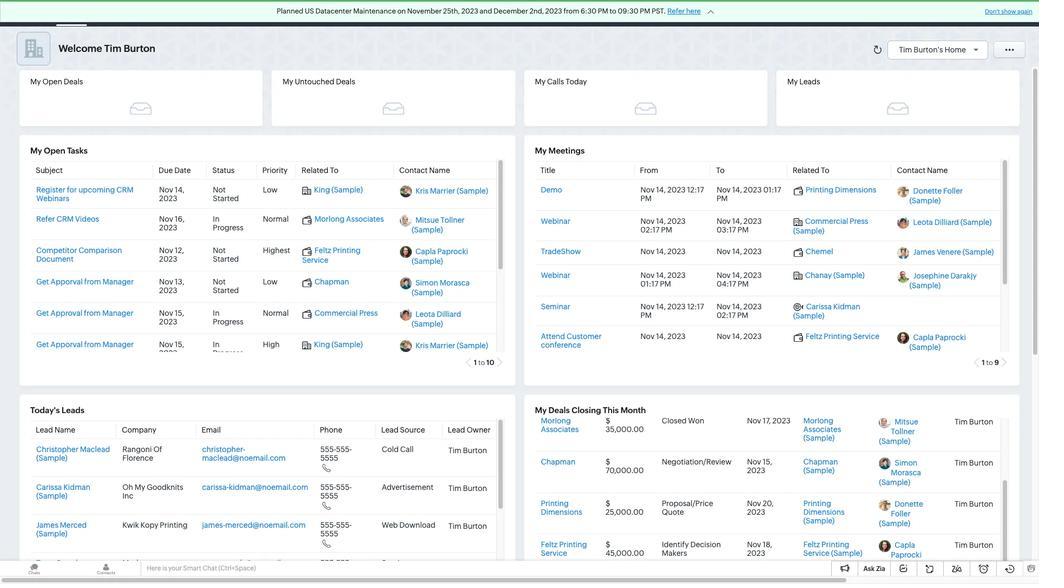 Task type: vqa. For each thing, say whether or not it's contained in the screenshot.


Task type: describe. For each thing, give the bounding box(es) containing it.
5555 for kidman@noemail.com
[[321, 492, 338, 501]]

webinar link for 01:17
[[541, 271, 571, 280]]

2 horizontal spatial chapman
[[804, 458, 839, 467]]

nov inside nov 18, 2023
[[748, 541, 762, 549]]

9
[[995, 359, 1000, 367]]

leads for today's leads
[[62, 406, 85, 415]]

owner
[[467, 426, 491, 435]]

2 horizontal spatial feltz printing service
[[806, 333, 880, 341]]

0 vertical spatial printing dimensions
[[806, 186, 877, 195]]

deals for my untouched deals
[[336, 77, 355, 86]]

dilliard for leota dilliard (sample) link to the bottom
[[437, 311, 461, 319]]

1 horizontal spatial leota dilliard (sample) link
[[914, 218, 992, 227]]

services link
[[636, 0, 683, 26]]

1 horizontal spatial printing dimensions link
[[794, 186, 877, 196]]

2023 inside nov 16, 2023
[[159, 224, 178, 233]]

0 horizontal spatial leota dilliard (sample)
[[412, 311, 461, 329]]

nov inside nov 12, 2023
[[159, 247, 173, 255]]

0 horizontal spatial meetings
[[312, 9, 344, 18]]

closed
[[662, 417, 687, 426]]

nov inside nov 14, 2023 03:17 pm
[[717, 217, 731, 226]]

my for my leads
[[788, 77, 798, 86]]

(sample) inside commercial press (sample)
[[794, 227, 825, 235]]

0 vertical spatial tasks
[[275, 9, 294, 18]]

here
[[147, 565, 161, 573]]

get for high
[[36, 341, 49, 350]]

manager for normal
[[102, 309, 134, 318]]

0 horizontal spatial crm
[[26, 8, 48, 19]]

king (sample) link for low
[[302, 186, 363, 195]]

1 vertical spatial donette foller (sample) link
[[880, 501, 924, 529]]

0 horizontal spatial name
[[55, 426, 75, 435]]

2nd,
[[530, 7, 544, 15]]

projects
[[692, 9, 720, 18]]

oh
[[122, 484, 133, 492]]

2 horizontal spatial name
[[928, 166, 949, 175]]

0 horizontal spatial chapman link
[[302, 278, 349, 288]]

0 horizontal spatial chapman
[[315, 278, 349, 287]]

kidman@noemail.com
[[229, 484, 308, 492]]

1 vertical spatial kidman
[[63, 484, 90, 492]]

0 vertical spatial leota
[[914, 218, 934, 227]]

2 horizontal spatial feltz printing service link
[[794, 333, 880, 342]]

rangoni
[[122, 446, 152, 455]]

maclead
[[80, 446, 110, 455]]

0 vertical spatial 01:17
[[764, 186, 782, 195]]

5555 for maclead@noemail.com
[[321, 455, 338, 463]]

to for second 'related to' link
[[822, 166, 830, 175]]

1 horizontal spatial chapman link
[[541, 458, 576, 467]]

5555 for merced@noemail.com
[[321, 530, 338, 539]]

$ 45,000.00
[[606, 541, 645, 558]]

profile image
[[991, 5, 1008, 22]]

king (sample) for high
[[314, 341, 363, 350]]

kris marrier (sample) link for low
[[416, 187, 488, 196]]

nov inside nov 14, 2023 04:17 pm
[[717, 271, 731, 280]]

subject link
[[36, 166, 63, 175]]

company link
[[122, 426, 156, 435]]

2023 inside nov 13, 2023
[[159, 287, 178, 295]]

(sample) inside morlong associates (sample)
[[804, 435, 835, 443]]

simon morasca (sample) for nov 15, 2023
[[880, 460, 922, 488]]

2023 inside nov 14, 2023 04:17 pm
[[744, 271, 762, 280]]

(sample) inside the chapman (sample)
[[804, 467, 835, 476]]

won
[[689, 417, 705, 426]]

maintenance
[[353, 7, 396, 15]]

started for nov 12, 2023
[[213, 255, 239, 264]]

competitor comparison document link
[[36, 247, 122, 264]]

month
[[621, 406, 646, 415]]

get apporval from manager link for nov 15, 2023
[[36, 341, 134, 350]]

reports link
[[387, 0, 432, 26]]

florence
[[122, 455, 153, 463]]

oh my goodknits inc
[[122, 484, 183, 501]]

12,
[[175, 247, 184, 255]]

james merced (sample) link
[[36, 522, 87, 539]]

high
[[263, 341, 280, 350]]

mitsue tollner (sample) link for nov 17, 2023
[[880, 418, 919, 447]]

0 vertical spatial donette
[[914, 187, 942, 196]]

1 vertical spatial leota dilliard (sample) link
[[412, 311, 461, 329]]

sweely@noemail.com
[[222, 560, 299, 568]]

foller for top donette foller (sample) "link"
[[944, 187, 964, 196]]

my for my open deals
[[30, 77, 41, 86]]

james for james merced (sample)
[[36, 522, 58, 530]]

1 related to link from the left
[[302, 166, 339, 175]]

printing inside feltz printing service (sample)
[[822, 541, 850, 549]]

0 vertical spatial refer
[[668, 7, 685, 15]]

webinar for nov 14, 2023 01:17 pm
[[541, 271, 571, 280]]

(sample) inside josephine darakjy (sample)
[[910, 282, 941, 291]]

nov 14, 2023 for register for upcoming crm webinars
[[159, 186, 185, 203]]

0 horizontal spatial 01:17
[[641, 280, 659, 288]]

(ctrl+space)
[[219, 565, 256, 573]]

from left 6:30
[[564, 7, 580, 15]]

2 vertical spatial morlong associates
[[122, 560, 160, 577]]

0 vertical spatial 02:17
[[641, 226, 660, 235]]

meetings link
[[303, 0, 353, 26]]

(sample) inside feltz printing service (sample)
[[832, 549, 863, 558]]

james for james venere (sample)
[[914, 248, 936, 257]]

nov 14, 2023 12:17 pm for nov 14, 2023 02:17 pm
[[641, 303, 705, 320]]

king for high
[[314, 341, 330, 350]]

0 vertical spatial donette foller (sample) link
[[910, 187, 964, 205]]

low for king (sample)
[[263, 186, 278, 195]]

2023 inside nov 12, 2023
[[159, 255, 178, 264]]

king for low
[[314, 186, 330, 195]]

simon morasca (sample) for low
[[412, 279, 470, 298]]

register
[[36, 186, 65, 195]]

webinars
[[36, 195, 69, 203]]

0 horizontal spatial refer
[[36, 215, 55, 224]]

get for normal
[[36, 309, 49, 318]]

crm inside register for upcoming crm webinars
[[117, 186, 134, 195]]

printing inside printing dimensions (sample)
[[804, 500, 832, 508]]

kwik
[[122, 522, 139, 530]]

25,000.00
[[606, 508, 644, 517]]

1 horizontal spatial feltz printing service link
[[541, 541, 587, 558]]

and
[[480, 7, 493, 15]]

2 vertical spatial nov 15, 2023
[[748, 458, 773, 476]]

not for nov 13, 2023
[[213, 278, 226, 287]]

0 horizontal spatial feltz printing service
[[302, 247, 361, 265]]

0 horizontal spatial carissa kidman (sample) link
[[36, 484, 90, 501]]

christopher
[[36, 446, 78, 455]]

carissa-kidman@noemail.com link
[[202, 484, 308, 492]]

leads link
[[91, 0, 129, 26]]

morasca for low
[[440, 279, 470, 288]]

pm inside nov 14, 2023 04:17 pm
[[738, 280, 749, 288]]

apporval for nov 13, 2023
[[51, 278, 83, 287]]

1 contact name link from the left
[[399, 166, 450, 175]]

my for my deals closing this month
[[535, 406, 547, 415]]

tresa-sweely@noemail.com link
[[202, 560, 299, 568]]

closed won
[[662, 417, 705, 426]]

service inside feltz printing service (sample)
[[804, 549, 830, 558]]

0 horizontal spatial nov 14, 2023 02:17 pm
[[641, 217, 686, 235]]

nov 20, 2023
[[748, 500, 774, 517]]

related to for 2nd 'related to' link from right
[[302, 166, 339, 175]]

1 vertical spatial capla paprocki (sample)
[[910, 334, 967, 352]]

not started for 12,
[[213, 247, 239, 264]]

1 horizontal spatial name
[[430, 166, 450, 175]]

register for upcoming crm webinars
[[36, 186, 134, 203]]

planned
[[277, 7, 304, 15]]

paprocki for kris
[[438, 248, 469, 256]]

nov 16, 2023
[[159, 215, 185, 233]]

tasks link
[[266, 0, 303, 26]]

web
[[382, 522, 398, 530]]

don't show again link
[[986, 8, 1033, 15]]

advertisement
[[382, 484, 434, 492]]

open for tasks
[[44, 146, 65, 155]]

kris for high
[[416, 342, 429, 351]]

due date link
[[159, 166, 191, 175]]

lead for lead name
[[36, 426, 53, 435]]

carissa-
[[202, 484, 229, 492]]

in for refer crm videos
[[213, 215, 220, 224]]

0 vertical spatial carissa kidman (sample) link
[[794, 303, 861, 321]]

source
[[400, 426, 425, 435]]

tradeshow link
[[541, 247, 581, 256]]

0 horizontal spatial morlong associates link
[[302, 215, 384, 225]]

download
[[400, 522, 436, 530]]

1 horizontal spatial 02:17
[[717, 311, 736, 320]]

marrier for high
[[430, 342, 456, 351]]

analytics
[[441, 9, 473, 18]]

0 horizontal spatial feltz printing service link
[[302, 247, 361, 265]]

commercial press
[[315, 309, 378, 318]]

progress for king
[[213, 350, 244, 358]]

mitsue tollner (sample) for normal
[[412, 216, 465, 235]]

get apporval from manager link for nov 13, 2023
[[36, 278, 134, 287]]

carissa-kidman@noemail.com
[[202, 484, 308, 492]]

makers
[[662, 549, 688, 558]]

normal for commercial
[[263, 309, 289, 318]]

of
[[153, 446, 162, 455]]

1 horizontal spatial carissa
[[807, 303, 832, 311]]

show
[[1002, 8, 1017, 15]]

don't
[[986, 8, 1001, 15]]

0 vertical spatial leota dilliard (sample)
[[914, 218, 992, 227]]

printing inside the printing dimensions
[[541, 500, 569, 508]]

in progress for king (sample)
[[213, 341, 244, 358]]

0 horizontal spatial printing dimensions link
[[541, 500, 583, 517]]

chapman (sample) link
[[804, 458, 839, 476]]

2 contact from the left
[[898, 166, 926, 175]]

kris marrier (sample) for low
[[416, 187, 488, 196]]

1 horizontal spatial kidman
[[834, 303, 861, 311]]

deals for my open deals
[[64, 77, 83, 86]]

datacenter
[[316, 7, 352, 15]]

orders
[[603, 9, 627, 18]]

christopher- maclead@noemail.com
[[202, 446, 286, 463]]

maclead@noemail.com
[[202, 455, 286, 463]]

setup element
[[963, 0, 985, 27]]

1 horizontal spatial crm
[[57, 215, 74, 224]]

2 vertical spatial feltz printing service
[[541, 541, 587, 558]]

nov 13, 2023
[[159, 278, 184, 295]]

6:30
[[581, 7, 597, 15]]

lead owner
[[448, 426, 491, 435]]

manager for high
[[103, 341, 134, 350]]

nov 15, 2023 for get apporval from manager
[[159, 341, 184, 358]]

tresa sweely (sample)
[[36, 560, 82, 577]]

date
[[174, 166, 191, 175]]

4 5555 from the top
[[321, 568, 338, 577]]

2 horizontal spatial paprocki
[[936, 334, 967, 342]]

normal for morlong
[[263, 215, 289, 224]]

commercial for commercial press (sample)
[[806, 217, 849, 226]]

attend
[[541, 333, 565, 341]]

capla paprocki (sample) link for kris
[[412, 248, 469, 266]]

0 horizontal spatial tasks
[[67, 146, 88, 155]]

highest
[[263, 247, 290, 255]]

in progress for morlong associates
[[213, 215, 244, 233]]

rangoni of florence
[[122, 446, 162, 463]]

james merced (sample)
[[36, 522, 87, 539]]

capla paprocki (sample) for simon
[[880, 542, 922, 570]]

tresa sweely (sample) link
[[36, 560, 82, 577]]

here
[[687, 7, 701, 15]]

low for chapman
[[263, 278, 278, 287]]

1 contact name from the left
[[399, 166, 450, 175]]

2023 inside nov 14, 2023 03:17 pm
[[744, 217, 762, 226]]

(sample) inside printing dimensions (sample)
[[804, 517, 835, 526]]

nov inside nov 16, 2023
[[159, 215, 173, 224]]

simon for nov 15, 2023
[[895, 460, 918, 468]]

kris for low
[[416, 187, 429, 196]]

capla for kris
[[416, 248, 436, 256]]

45,000.00
[[606, 549, 645, 558]]

to for my open tasks
[[479, 359, 485, 367]]

search element
[[876, 0, 898, 27]]

subject
[[36, 166, 63, 175]]

for
[[67, 186, 77, 195]]

webinar for nov 14, 2023 02:17 pm
[[541, 217, 571, 226]]

again
[[1018, 8, 1033, 15]]

started for nov 13, 2023
[[213, 287, 239, 295]]

2 to from the left
[[717, 166, 725, 175]]

0 vertical spatial nov 14, 2023 01:17 pm
[[717, 186, 782, 203]]

partner
[[382, 568, 408, 577]]

customer
[[567, 333, 602, 341]]

1 vertical spatial capla paprocki (sample) link
[[910, 334, 967, 352]]

1 contact from the left
[[399, 166, 428, 175]]

09:30
[[618, 7, 639, 15]]

1 horizontal spatial calls
[[547, 77, 565, 86]]

(sample) inside james merced (sample)
[[36, 530, 68, 539]]

1 vertical spatial morlong associates link
[[541, 417, 579, 435]]

0 vertical spatial leads
[[100, 9, 121, 18]]

goodknits
[[147, 484, 183, 492]]

1 vertical spatial carissa kidman (sample)
[[36, 484, 90, 501]]

closing
[[572, 406, 602, 415]]

web download
[[382, 522, 436, 530]]

my inside oh my goodknits inc
[[135, 484, 145, 492]]

1 vertical spatial meetings
[[549, 146, 585, 155]]

conference
[[541, 341, 582, 350]]

my for my meetings
[[535, 146, 547, 155]]

webinar link for 02:17
[[541, 217, 571, 226]]

home
[[945, 45, 967, 54]]

related to for second 'related to' link
[[793, 166, 830, 175]]

2 contact name link from the left
[[898, 166, 949, 175]]

due date
[[159, 166, 191, 175]]

14, inside nov 14, 2023 04:17 pm
[[733, 271, 743, 280]]

(sample) inside chanay (sample) link
[[834, 271, 865, 280]]

started for nov 14, 2023
[[213, 195, 239, 203]]

josephine
[[914, 272, 950, 281]]

press for commercial press (sample)
[[850, 217, 869, 226]]

1 horizontal spatial chapman
[[541, 458, 576, 467]]



Task type: locate. For each thing, give the bounding box(es) containing it.
not right 13,
[[213, 278, 226, 287]]

meetings right planned at the top left of page
[[312, 9, 344, 18]]

$ inside $ 35,000.00
[[606, 417, 611, 426]]

1 vertical spatial carissa kidman (sample) link
[[36, 484, 90, 501]]

related to
[[302, 166, 339, 175], [793, 166, 830, 175]]

get down get approval from manager
[[36, 341, 49, 350]]

1 vertical spatial progress
[[213, 318, 244, 327]]

status link
[[212, 166, 235, 175]]

due
[[159, 166, 173, 175]]

lead name link
[[36, 426, 75, 435]]

1 get apporval from manager link from the top
[[36, 278, 134, 287]]

1 vertical spatial seminar
[[382, 560, 411, 568]]

1 vertical spatial capla
[[914, 334, 934, 342]]

1 kris from the top
[[416, 187, 429, 196]]

videos
[[75, 215, 99, 224]]

1 not started from the top
[[213, 186, 239, 203]]

2 marrier from the top
[[430, 342, 456, 351]]

3 not from the top
[[213, 278, 226, 287]]

2 555-555- 5555 from the top
[[321, 484, 352, 501]]

1 marrier from the top
[[430, 187, 456, 196]]

refer crm videos link
[[36, 215, 99, 224]]

feltz inside feltz printing service (sample)
[[804, 541, 821, 549]]

create menu element
[[849, 0, 876, 26]]

1 $ from the top
[[606, 417, 611, 426]]

tim burton's home
[[900, 45, 967, 54]]

17,
[[763, 417, 771, 426]]

reports
[[396, 9, 424, 18]]

in for get approval from manager
[[213, 309, 220, 318]]

december
[[494, 7, 528, 15]]

signals element
[[898, 0, 918, 27]]

1 vertical spatial calls
[[547, 77, 565, 86]]

2 related from the left
[[793, 166, 820, 175]]

3 555-555- 5555 from the top
[[321, 522, 352, 539]]

in progress for commercial press
[[213, 309, 244, 327]]

0 horizontal spatial calls
[[362, 9, 379, 18]]

my for my calls today
[[535, 77, 546, 86]]

nov 14, 2023 04:17 pm
[[717, 271, 762, 288]]

3 5555 from the top
[[321, 530, 338, 539]]

1 kris marrier (sample) link from the top
[[416, 187, 488, 196]]

0 horizontal spatial related to link
[[302, 166, 339, 175]]

2 vertical spatial 15,
[[763, 458, 773, 467]]

mitsue
[[416, 216, 439, 225], [895, 418, 919, 427]]

2 apporval from the top
[[51, 341, 83, 350]]

meetings up title link
[[549, 146, 585, 155]]

marketplace element
[[941, 0, 963, 26]]

14, inside nov 14, 2023 03:17 pm
[[733, 217, 743, 226]]

tim burton
[[955, 418, 994, 427], [449, 447, 487, 455], [955, 459, 994, 468], [449, 485, 487, 493], [955, 500, 994, 509], [449, 522, 487, 531], [955, 542, 994, 550], [449, 560, 487, 569]]

not started right 12,
[[213, 247, 239, 264]]

open for deals
[[42, 77, 62, 86]]

2 started from the top
[[213, 255, 239, 264]]

1 kris marrier (sample) from the top
[[416, 187, 488, 196]]

get for low
[[36, 278, 49, 287]]

0 vertical spatial commercial
[[806, 217, 849, 226]]

1 vertical spatial crm
[[117, 186, 134, 195]]

2 vertical spatial not
[[213, 278, 226, 287]]

0 horizontal spatial leota dilliard (sample) link
[[412, 311, 461, 329]]

0 vertical spatial chapman link
[[302, 278, 349, 288]]

nov 14, 2023 for tradeshow
[[641, 247, 686, 256]]

2 webinar from the top
[[541, 271, 571, 280]]

2 kris marrier (sample) link from the top
[[416, 342, 488, 351]]

attend customer conference
[[541, 333, 602, 350]]

1 555-555- 5555 from the top
[[321, 446, 352, 463]]

capla paprocki (sample) link for simon
[[880, 542, 922, 570]]

press
[[850, 217, 869, 226], [359, 309, 378, 318]]

capla paprocki (sample) for kris
[[412, 248, 469, 266]]

started
[[213, 195, 239, 203], [213, 255, 239, 264], [213, 287, 239, 295]]

1 vertical spatial webinar link
[[541, 271, 571, 280]]

$ inside $ 45,000.00
[[606, 541, 611, 549]]

2 horizontal spatial deals
[[549, 406, 570, 415]]

don't show again
[[986, 8, 1033, 15]]

chemel link
[[794, 247, 834, 257]]

morlong associates link
[[302, 215, 384, 225], [541, 417, 579, 435]]

1 related to from the left
[[302, 166, 339, 175]]

1 lead from the left
[[36, 426, 53, 435]]

seminar up attend
[[541, 303, 571, 311]]

leads for my leads
[[800, 77, 821, 86]]

1 vertical spatial james
[[36, 522, 58, 530]]

0 vertical spatial manager
[[103, 278, 134, 287]]

0 horizontal spatial to
[[479, 359, 485, 367]]

3 get from the top
[[36, 341, 49, 350]]

press inside 'link'
[[359, 309, 378, 318]]

1 vertical spatial king (sample) link
[[302, 341, 363, 350]]

pm
[[598, 7, 609, 15], [640, 7, 651, 15], [641, 195, 652, 203], [717, 195, 728, 203], [662, 226, 673, 235], [738, 226, 749, 235], [660, 280, 672, 288], [738, 280, 749, 288], [641, 311, 652, 320], [738, 311, 749, 320]]

$ down this
[[606, 417, 611, 426]]

christopher maclead (sample)
[[36, 446, 110, 463]]

3 $ from the top
[[606, 500, 611, 508]]

1 vertical spatial printing dimensions
[[541, 500, 583, 517]]

manager down comparison at the top of the page
[[103, 278, 134, 287]]

lead for lead owner
[[448, 426, 465, 435]]

2 progress from the top
[[213, 318, 244, 327]]

15, for get approval from manager
[[175, 309, 184, 318]]

king
[[314, 186, 330, 195], [314, 341, 330, 350]]

2 $ from the top
[[606, 458, 611, 467]]

to left 09:30 on the top right
[[610, 7, 617, 15]]

press inside commercial press (sample)
[[850, 217, 869, 226]]

dilliard for the rightmost leota dilliard (sample) link
[[935, 218, 960, 227]]

open down welcome
[[42, 77, 62, 86]]

555-555- 5555 for kidman@noemail.com
[[321, 484, 352, 501]]

$ for $ 35,000.00
[[606, 417, 611, 426]]

company
[[122, 426, 156, 435]]

lead up cold
[[381, 426, 399, 435]]

2 vertical spatial leads
[[62, 406, 85, 415]]

kwik kopy printing
[[122, 522, 188, 530]]

1 not from the top
[[213, 186, 226, 195]]

1 vertical spatial printing dimensions link
[[541, 500, 583, 517]]

normal up highest
[[263, 215, 289, 224]]

$ down 25,000.00
[[606, 541, 611, 549]]

1 nov 14, 2023 12:17 pm from the top
[[641, 186, 705, 203]]

kris marrier (sample) link for high
[[416, 342, 488, 351]]

progress for commercial
[[213, 318, 244, 327]]

1 vertical spatial low
[[263, 278, 278, 287]]

leota
[[914, 218, 934, 227], [416, 311, 435, 319]]

3 not started from the top
[[213, 278, 239, 295]]

commercial
[[806, 217, 849, 226], [315, 309, 358, 318]]

0 vertical spatial open
[[42, 77, 62, 86]]

0 horizontal spatial carissa kidman (sample)
[[36, 484, 90, 501]]

1 horizontal spatial to
[[717, 166, 725, 175]]

0 horizontal spatial contact
[[399, 166, 428, 175]]

2 get apporval from manager from the top
[[36, 341, 134, 350]]

0 vertical spatial carissa kidman (sample)
[[794, 303, 861, 321]]

1 in progress from the top
[[213, 215, 244, 233]]

normal up high
[[263, 309, 289, 318]]

12:17 for nov 14, 2023 02:17 pm
[[688, 303, 705, 311]]

1 horizontal spatial nov 14, 2023 01:17 pm
[[717, 186, 782, 203]]

3 to from the left
[[822, 166, 830, 175]]

not started for 14,
[[213, 186, 239, 203]]

cold call
[[382, 446, 414, 455]]

lead down today's
[[36, 426, 53, 435]]

tasks left us
[[275, 9, 294, 18]]

$ down 70,000.00
[[606, 500, 611, 508]]

negotiation/review
[[662, 458, 732, 467]]

2 vertical spatial capla
[[895, 542, 916, 551]]

1 for my meetings
[[983, 359, 986, 367]]

1 king (sample) from the top
[[314, 186, 363, 195]]

0 vertical spatial foller
[[944, 187, 964, 196]]

2 related to link from the left
[[793, 166, 830, 175]]

quotes
[[540, 9, 565, 18]]

0 vertical spatial mitsue tollner (sample) link
[[412, 216, 465, 235]]

to for my meetings
[[987, 359, 994, 367]]

dilliard inside leota dilliard (sample)
[[437, 311, 461, 319]]

1 vertical spatial not started
[[213, 247, 239, 264]]

quote
[[662, 508, 685, 517]]

deals left closing
[[549, 406, 570, 415]]

1 left 10 in the bottom left of the page
[[474, 359, 477, 367]]

this
[[603, 406, 619, 415]]

mitsue tollner (sample) for nov 17, 2023
[[880, 418, 919, 447]]

0 vertical spatial tollner
[[441, 216, 465, 225]]

2 nov 14, 2023 12:17 pm from the top
[[641, 303, 705, 320]]

0 horizontal spatial simon
[[416, 279, 438, 288]]

0 vertical spatial nov 14, 2023 12:17 pm
[[641, 186, 705, 203]]

tresa
[[36, 560, 55, 568]]

associates
[[346, 215, 384, 224], [541, 426, 579, 435], [804, 426, 842, 435], [122, 568, 160, 577]]

(sample) inside leota dilliard (sample)
[[412, 320, 443, 329]]

commercial inside commercial press (sample)
[[806, 217, 849, 226]]

profile element
[[985, 0, 1015, 26]]

1 horizontal spatial dilliard
[[935, 218, 960, 227]]

carissa down christopher
[[36, 484, 62, 492]]

my open tasks
[[30, 146, 88, 155]]

get left approval on the bottom of the page
[[36, 309, 49, 318]]

my deals closing this month
[[535, 406, 646, 415]]

leota dilliard (sample) link
[[914, 218, 992, 227], [412, 311, 461, 329]]

1 vertical spatial refer
[[36, 215, 55, 224]]

smart
[[183, 565, 201, 573]]

started down status link
[[213, 195, 239, 203]]

my for my untouched deals
[[283, 77, 293, 86]]

low down highest
[[263, 278, 278, 287]]

james left merced
[[36, 522, 58, 530]]

1 vertical spatial carissa
[[36, 484, 62, 492]]

from down get approval from manager link
[[84, 341, 101, 350]]

from right approval on the bottom of the page
[[84, 309, 101, 318]]

70,000.00
[[606, 467, 644, 476]]

2 vertical spatial not started
[[213, 278, 239, 295]]

contacts image
[[72, 562, 140, 577]]

started right 12,
[[213, 255, 239, 264]]

simon morasca (sample) link for nov 15, 2023
[[880, 460, 922, 488]]

james venere (sample)
[[914, 248, 995, 257]]

4 555-555- 5555 from the top
[[321, 560, 352, 577]]

1 progress from the top
[[213, 224, 244, 233]]

capla for simon
[[895, 542, 916, 551]]

manager right approval on the bottom of the page
[[102, 309, 134, 318]]

1 vertical spatial donette
[[895, 501, 924, 509]]

kidman down christopher maclead (sample)
[[63, 484, 90, 492]]

1 vertical spatial chapman link
[[541, 458, 576, 467]]

1 king from the top
[[314, 186, 330, 195]]

0 vertical spatial feltz printing service link
[[302, 247, 361, 265]]

calls link
[[353, 0, 387, 26]]

nov 12, 2023
[[159, 247, 184, 264]]

my for my open tasks
[[30, 146, 42, 155]]

tollner for normal
[[441, 216, 465, 225]]

0 vertical spatial feltz printing service
[[302, 247, 361, 265]]

0 horizontal spatial to
[[330, 166, 339, 175]]

progress for morlong
[[213, 224, 244, 233]]

not for nov 14, 2023
[[213, 186, 226, 195]]

from down competitor comparison document link on the top of page
[[84, 278, 101, 287]]

1 vertical spatial nov 15, 2023
[[159, 341, 184, 358]]

0 horizontal spatial related to
[[302, 166, 339, 175]]

commercial for commercial press
[[315, 309, 358, 318]]

get apporval from manager link down get approval from manager link
[[36, 341, 134, 350]]

1 1 from the left
[[474, 359, 477, 367]]

$ inside $ 70,000.00
[[606, 458, 611, 467]]

to left 9
[[987, 359, 994, 367]]

2 5555 from the top
[[321, 492, 338, 501]]

0 horizontal spatial morlong associates
[[122, 560, 160, 577]]

foller for the bottom donette foller (sample) "link"
[[892, 510, 911, 519]]

seminar for seminar partner
[[382, 560, 411, 568]]

started right 13,
[[213, 287, 239, 295]]

james inside james merced (sample)
[[36, 522, 58, 530]]

pm inside nov 14, 2023 03:17 pm
[[738, 226, 749, 235]]

2023 inside nov 18, 2023
[[748, 549, 766, 558]]

555-555- 5555 for merced@noemail.com
[[321, 522, 352, 539]]

webinar link down tradeshow link
[[541, 271, 571, 280]]

commercial press (sample) link
[[794, 217, 869, 235]]

press for commercial press
[[359, 309, 378, 318]]

1 apporval from the top
[[51, 278, 83, 287]]

1 get apporval from manager from the top
[[36, 278, 134, 287]]

4 $ from the top
[[606, 541, 611, 549]]

nov inside nov 13, 2023
[[159, 278, 173, 287]]

calls left today
[[547, 77, 565, 86]]

morlong inside morlong associates (sample)
[[804, 417, 834, 426]]

2 contact name from the left
[[898, 166, 949, 175]]

2 vertical spatial paprocki
[[892, 552, 922, 560]]

get apporval from manager for nov 13, 2023
[[36, 278, 134, 287]]

1 vertical spatial manager
[[102, 309, 134, 318]]

1 horizontal spatial 01:17
[[764, 186, 782, 195]]

kopy
[[141, 522, 158, 530]]

3 in from the top
[[213, 341, 220, 350]]

1 vertical spatial morlong associates
[[541, 417, 579, 435]]

from for high
[[84, 341, 101, 350]]

simon for low
[[416, 279, 438, 288]]

1 get from the top
[[36, 278, 49, 287]]

open up subject
[[44, 146, 65, 155]]

1 vertical spatial morasca
[[892, 469, 922, 478]]

get apporval from manager down get approval from manager link
[[36, 341, 134, 350]]

1 horizontal spatial press
[[850, 217, 869, 226]]

mitsue tollner (sample) link for normal
[[412, 216, 465, 235]]

simon
[[416, 279, 438, 288], [895, 460, 918, 468]]

$ down 35,000.00
[[606, 458, 611, 467]]

2 king (sample) link from the top
[[302, 341, 363, 350]]

2 12:17 from the top
[[688, 303, 705, 311]]

$ 35,000.00
[[606, 417, 644, 435]]

identify decision makers
[[662, 541, 721, 558]]

printing dimensions (sample)
[[804, 500, 845, 526]]

1 vertical spatial nov 14, 2023 01:17 pm
[[641, 271, 686, 288]]

zia
[[877, 566, 886, 574]]

not started for 13,
[[213, 278, 239, 295]]

1 horizontal spatial simon
[[895, 460, 918, 468]]

apporval down approval on the bottom of the page
[[51, 341, 83, 350]]

1 vertical spatial marrier
[[430, 342, 456, 351]]

status
[[212, 166, 235, 175]]

1 in from the top
[[213, 215, 220, 224]]

12:17 for nov 14, 2023 01:17 pm
[[688, 186, 705, 195]]

1 vertical spatial apporval
[[51, 341, 83, 350]]

1 left 9
[[983, 359, 986, 367]]

2 related to from the left
[[793, 166, 830, 175]]

capla paprocki (sample)
[[412, 248, 469, 266], [910, 334, 967, 352], [880, 542, 922, 570]]

webinar link up tradeshow link
[[541, 217, 571, 226]]

1 horizontal spatial feltz printing service
[[541, 541, 587, 558]]

1 vertical spatial get apporval from manager link
[[36, 341, 134, 350]]

2 vertical spatial capla paprocki (sample)
[[880, 542, 922, 570]]

3 started from the top
[[213, 287, 239, 295]]

chats image
[[0, 562, 68, 577]]

not started down status link
[[213, 186, 239, 203]]

1 king (sample) link from the top
[[302, 186, 363, 195]]

1 low from the top
[[263, 186, 278, 195]]

king (sample) for low
[[314, 186, 363, 195]]

1 horizontal spatial refer
[[668, 7, 685, 15]]

3 in progress from the top
[[213, 341, 244, 358]]

1 vertical spatial feltz printing service link
[[794, 333, 880, 342]]

to left 10 in the bottom left of the page
[[479, 359, 485, 367]]

nov 15, 2023 for get approval from manager
[[159, 309, 184, 327]]

proposal/price quote
[[662, 500, 714, 517]]

1 horizontal spatial morlong associates link
[[541, 417, 579, 435]]

1 horizontal spatial lead
[[381, 426, 399, 435]]

1 vertical spatial kris
[[416, 342, 429, 351]]

$ inside $ 25,000.00
[[606, 500, 611, 508]]

2 1 from the left
[[983, 359, 986, 367]]

2 vertical spatial progress
[[213, 350, 244, 358]]

1 related from the left
[[302, 166, 329, 175]]

2 king (sample) from the top
[[314, 341, 363, 350]]

lead name
[[36, 426, 75, 435]]

2 in from the top
[[213, 309, 220, 318]]

1 horizontal spatial simon morasca (sample) link
[[880, 460, 922, 488]]

0 vertical spatial get apporval from manager
[[36, 278, 134, 287]]

comparison
[[79, 247, 122, 255]]

nov 14, 2023 12:17 pm for nov 14, 2023 01:17 pm
[[641, 186, 705, 203]]

refer down webinars
[[36, 215, 55, 224]]

kidman down chanay (sample) at the right
[[834, 303, 861, 311]]

morlong associates (sample)
[[804, 417, 842, 443]]

1 to 9
[[983, 359, 1000, 367]]

0 vertical spatial nov 14, 2023 02:17 pm
[[641, 217, 686, 235]]

2 webinar link from the top
[[541, 271, 571, 280]]

refer right pst.
[[668, 7, 685, 15]]

james left venere on the right of page
[[914, 248, 936, 257]]

today
[[566, 77, 587, 86]]

1 horizontal spatial nov 14, 2023 02:17 pm
[[717, 303, 762, 320]]

create menu image
[[856, 7, 869, 20]]

merced@noemail.com
[[225, 522, 306, 530]]

0 horizontal spatial printing dimensions
[[541, 500, 583, 517]]

2 not started from the top
[[213, 247, 239, 264]]

upgrade
[[793, 14, 824, 21]]

04:17
[[717, 280, 737, 288]]

1 vertical spatial donette foller (sample)
[[880, 501, 924, 529]]

mitsue tollner (sample) link
[[412, 216, 465, 235], [880, 418, 919, 447]]

1 webinar from the top
[[541, 217, 571, 226]]

2 not from the top
[[213, 247, 226, 255]]

nov 18, 2023
[[748, 541, 773, 558]]

0 horizontal spatial simon morasca (sample) link
[[412, 279, 470, 298]]

2 vertical spatial started
[[213, 287, 239, 295]]

from for low
[[84, 278, 101, 287]]

untouched
[[295, 77, 335, 86]]

not started right 13,
[[213, 278, 239, 295]]

apporval down document
[[51, 278, 83, 287]]

1 horizontal spatial to
[[610, 7, 617, 15]]

james venere (sample) link
[[914, 248, 995, 257]]

get apporval from manager link down competitor comparison document link on the top of page
[[36, 278, 134, 287]]

3 progress from the top
[[213, 350, 244, 358]]

marrier for low
[[430, 187, 456, 196]]

1 to 10
[[474, 359, 495, 367]]

commercial inside 'link'
[[315, 309, 358, 318]]

king (sample) link for high
[[302, 341, 363, 350]]

my leads
[[788, 77, 821, 86]]

2 low from the top
[[263, 278, 278, 287]]

ask zia
[[864, 566, 886, 574]]

email link
[[202, 426, 221, 435]]

nov inside nov 20, 2023
[[748, 500, 762, 508]]

nov 14, 2023 02:17 pm
[[641, 217, 686, 235], [717, 303, 762, 320]]

refer crm videos
[[36, 215, 99, 224]]

1 horizontal spatial contact name
[[898, 166, 949, 175]]

calls left on
[[362, 9, 379, 18]]

carissa kidman (sample) link
[[794, 303, 861, 321], [36, 484, 90, 501]]

0 vertical spatial donette foller (sample)
[[910, 187, 964, 205]]

seminar down web
[[382, 560, 411, 568]]

1 5555 from the top
[[321, 455, 338, 463]]

to
[[330, 166, 339, 175], [717, 166, 725, 175], [822, 166, 830, 175]]

1 horizontal spatial contact name link
[[898, 166, 949, 175]]

chemel
[[806, 247, 834, 256]]

carissa kidman (sample) up merced
[[36, 484, 90, 501]]

title link
[[541, 166, 556, 175]]

1 12:17 from the top
[[688, 186, 705, 195]]

register for upcoming crm webinars link
[[36, 186, 134, 203]]

low down priority
[[263, 186, 278, 195]]

$ for $ 45,000.00
[[606, 541, 611, 549]]

lead left owner
[[448, 426, 465, 435]]

products
[[491, 9, 522, 18]]

carissa kidman (sample) down chanay (sample) link
[[794, 303, 861, 321]]

2 kris marrier (sample) from the top
[[416, 342, 488, 351]]

1 for my open tasks
[[474, 359, 477, 367]]

1 vertical spatial leota dilliard (sample)
[[412, 311, 461, 329]]

01:17
[[764, 186, 782, 195], [641, 280, 659, 288]]

$ for $ 70,000.00
[[606, 458, 611, 467]]

2 lead from the left
[[381, 426, 399, 435]]

555-555- 5555 for maclead@noemail.com
[[321, 446, 352, 463]]

0 horizontal spatial leota
[[416, 311, 435, 319]]

0 horizontal spatial morasca
[[440, 279, 470, 288]]

2023 inside nov 20, 2023
[[748, 508, 766, 517]]

1 webinar link from the top
[[541, 217, 571, 226]]

1 to from the left
[[330, 166, 339, 175]]

(sample) inside christopher maclead (sample)
[[36, 455, 68, 463]]

lead owner link
[[448, 426, 491, 435]]

0 vertical spatial paprocki
[[438, 248, 469, 256]]

1 horizontal spatial morlong associates
[[315, 215, 384, 224]]

manager down get approval from manager
[[103, 341, 134, 350]]

lead source link
[[381, 426, 425, 435]]

christopher maclead (sample) link
[[36, 446, 110, 463]]

2 get from the top
[[36, 309, 49, 318]]

1 horizontal spatial printing dimensions
[[806, 186, 877, 195]]

nov
[[159, 186, 173, 195], [641, 186, 655, 195], [717, 186, 731, 195], [159, 215, 173, 224], [641, 217, 655, 226], [717, 217, 731, 226], [159, 247, 173, 255], [641, 247, 655, 256], [717, 247, 731, 256], [641, 271, 655, 280], [717, 271, 731, 280], [159, 278, 173, 287], [641, 303, 655, 311], [717, 303, 731, 311], [159, 309, 173, 318], [641, 333, 655, 341], [717, 333, 731, 341], [159, 341, 173, 350], [748, 417, 762, 426], [748, 458, 762, 467], [748, 500, 762, 508], [748, 541, 762, 549]]

0 vertical spatial james
[[914, 248, 936, 257]]

manager for low
[[103, 278, 134, 287]]

get down document
[[36, 278, 49, 287]]

webinar up tradeshow link
[[541, 217, 571, 226]]

carissa kidman (sample) link down chanay (sample) link
[[794, 303, 861, 321]]

not for nov 12, 2023
[[213, 247, 226, 255]]

1 normal from the top
[[263, 215, 289, 224]]

carissa kidman (sample) link up merced
[[36, 484, 90, 501]]

16,
[[175, 215, 185, 224]]

capla
[[416, 248, 436, 256], [914, 334, 934, 342], [895, 542, 916, 551]]

title
[[541, 166, 556, 175]]

nov 14, 2023 for attend customer conference
[[641, 333, 686, 341]]

2 king from the top
[[314, 341, 330, 350]]

3 lead from the left
[[448, 426, 465, 435]]

from for normal
[[84, 309, 101, 318]]

1 horizontal spatial tollner
[[892, 428, 916, 437]]

seminar for seminar link
[[541, 303, 571, 311]]

not right 12,
[[213, 247, 226, 255]]

0 vertical spatial normal
[[263, 215, 289, 224]]

deals right the untouched
[[336, 77, 355, 86]]

2 kris from the top
[[416, 342, 429, 351]]

$ for $ 25,000.00
[[606, 500, 611, 508]]

not down status
[[213, 186, 226, 195]]

get apporval from manager down competitor comparison document link on the top of page
[[36, 278, 134, 287]]

chanay (sample) link
[[794, 271, 865, 281]]

2 in progress from the top
[[213, 309, 244, 327]]

2 get apporval from manager link from the top
[[36, 341, 134, 350]]

1 started from the top
[[213, 195, 239, 203]]

feltz printing service
[[302, 247, 361, 265], [806, 333, 880, 341], [541, 541, 587, 558]]

2 normal from the top
[[263, 309, 289, 318]]

1
[[474, 359, 477, 367], [983, 359, 986, 367]]

(sample) inside tresa sweely (sample)
[[36, 568, 68, 577]]

0 horizontal spatial foller
[[892, 510, 911, 519]]

0 vertical spatial marrier
[[430, 187, 456, 196]]

get apporval from manager for nov 15, 2023
[[36, 341, 134, 350]]

deals down welcome
[[64, 77, 83, 86]]

chat
[[203, 565, 217, 573]]

tasks up "for"
[[67, 146, 88, 155]]

from
[[564, 7, 580, 15], [84, 278, 101, 287], [84, 309, 101, 318], [84, 341, 101, 350]]

in for get apporval from manager
[[213, 341, 220, 350]]

apporval for nov 15, 2023
[[51, 341, 83, 350]]

carissa down chanay
[[807, 303, 832, 311]]

webinar down tradeshow link
[[541, 271, 571, 280]]



